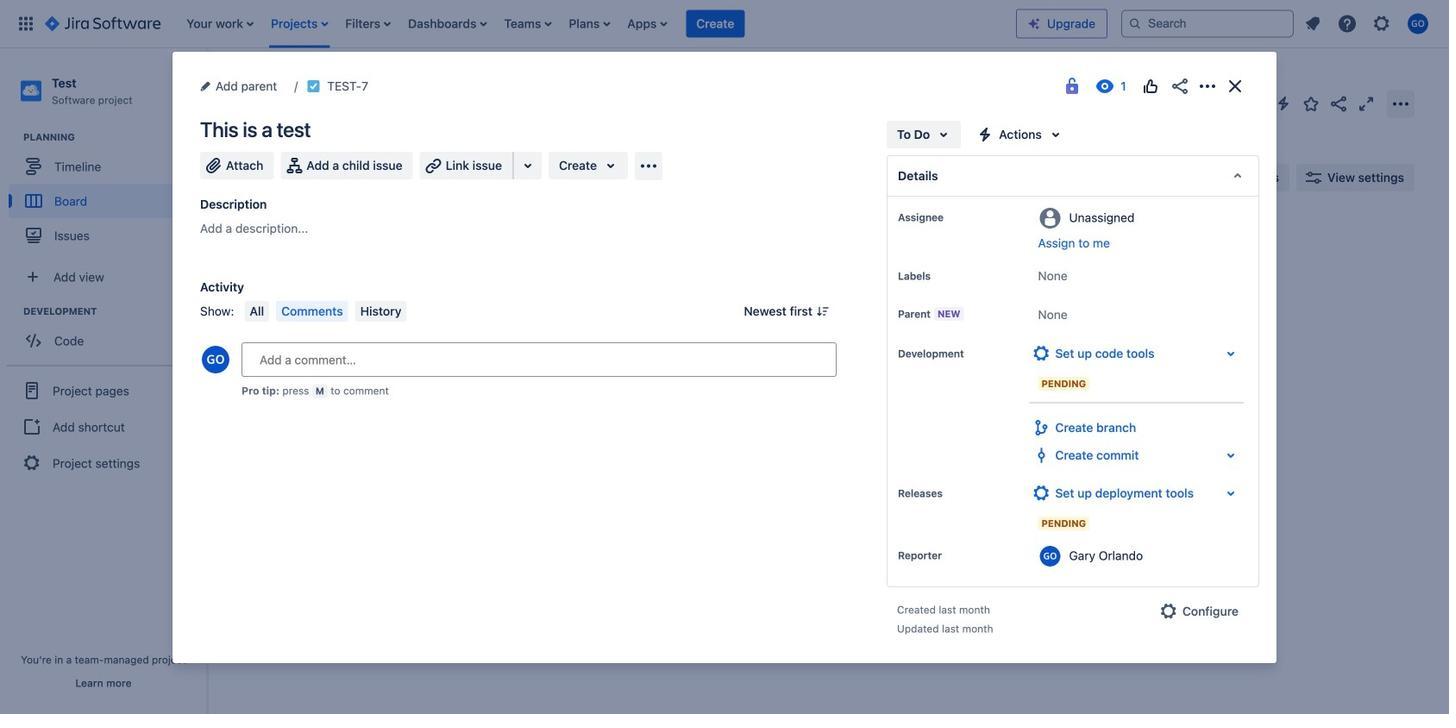Task type: vqa. For each thing, say whether or not it's contained in the screenshot.
A
no



Task type: describe. For each thing, give the bounding box(es) containing it.
2 providers dropdown image from the top
[[1221, 483, 1241, 504]]

4 list item from the left
[[403, 0, 492, 48]]

star test board image
[[1301, 94, 1322, 114]]

8 list item from the left
[[686, 0, 745, 48]]

1 heading from the top
[[23, 130, 206, 144]]

Search field
[[1121, 10, 1294, 38]]

0 horizontal spatial list
[[178, 0, 1016, 48]]

2 heading from the top
[[23, 305, 206, 318]]

open create commit dropdown image
[[1221, 445, 1241, 466]]

1 vertical spatial group
[[9, 305, 206, 363]]

search image
[[1128, 17, 1142, 31]]

2 list item from the left
[[266, 0, 333, 48]]

Search this board text field
[[242, 162, 323, 193]]

1 vertical spatial task image
[[256, 312, 270, 326]]

1 providers dropdown image from the top
[[1221, 343, 1241, 364]]

1 horizontal spatial list
[[1297, 8, 1439, 39]]

primary element
[[10, 0, 1016, 48]]

2 vertical spatial task image
[[256, 388, 270, 402]]



Task type: locate. For each thing, give the bounding box(es) containing it.
list
[[178, 0, 1016, 48], [1297, 8, 1439, 39]]

list item
[[181, 0, 259, 48], [266, 0, 333, 48], [340, 0, 396, 48], [403, 0, 492, 48], [499, 0, 557, 48], [564, 0, 615, 48], [622, 0, 672, 48], [686, 0, 745, 48]]

providers dropdown image
[[1221, 343, 1241, 364], [1221, 483, 1241, 504]]

0 vertical spatial task image
[[307, 79, 320, 93]]

dialog
[[173, 52, 1277, 684]]

banner
[[0, 0, 1449, 48]]

copy link to issue image
[[365, 79, 379, 92]]

3 list item from the left
[[340, 0, 396, 48]]

0 vertical spatial group
[[9, 130, 206, 258]]

0 vertical spatial heading
[[23, 130, 206, 144]]

5 list item from the left
[[499, 0, 557, 48]]

7 list item from the left
[[622, 0, 672, 48]]

2 vertical spatial group
[[7, 365, 200, 488]]

1 list item from the left
[[181, 0, 259, 48]]

sidebar element
[[0, 48, 207, 714]]

add people image
[[424, 167, 445, 188]]

link web pages and more image
[[518, 155, 538, 176]]

actions image
[[1197, 76, 1218, 97]]

menu bar
[[241, 301, 410, 322]]

jira software image
[[45, 13, 161, 34], [45, 13, 161, 34]]

close image
[[1225, 76, 1246, 97]]

enter full screen image
[[1356, 94, 1377, 114]]

task image
[[307, 79, 320, 93], [256, 312, 270, 326], [256, 388, 270, 402]]

details element
[[887, 155, 1259, 197]]

1 vertical spatial heading
[[23, 305, 206, 318]]

group
[[9, 130, 206, 258], [9, 305, 206, 363], [7, 365, 200, 488]]

heading
[[23, 130, 206, 144], [23, 305, 206, 318]]

1 vertical spatial providers dropdown image
[[1221, 483, 1241, 504]]

vote options: no one has voted for this issue yet. image
[[1140, 76, 1161, 97]]

0 vertical spatial providers dropdown image
[[1221, 343, 1241, 364]]

add app image
[[638, 156, 659, 176]]

None search field
[[1121, 10, 1294, 38]]

Add a comment… field
[[242, 342, 837, 377]]

6 list item from the left
[[564, 0, 615, 48]]



